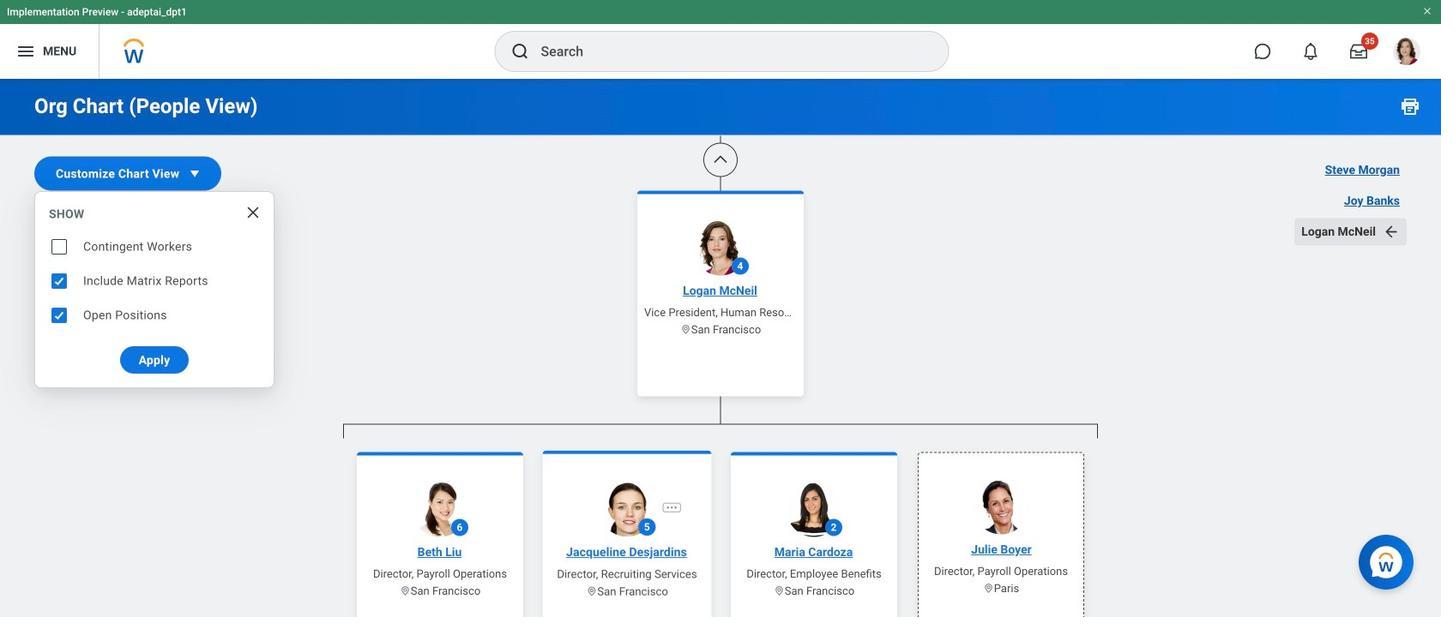 Task type: locate. For each thing, give the bounding box(es) containing it.
location image
[[680, 324, 691, 335], [400, 586, 411, 597], [773, 586, 785, 597]]

main content
[[0, 0, 1441, 618]]

chevron up image
[[712, 151, 729, 169]]

0 horizontal spatial location image
[[400, 586, 411, 597]]

1 horizontal spatial location image
[[983, 583, 994, 594]]

close environment banner image
[[1422, 6, 1432, 16]]

x image
[[244, 204, 262, 221]]

dialog
[[34, 191, 274, 389]]

Search Workday  search field
[[541, 33, 913, 70]]

banner
[[0, 0, 1441, 79]]

location image
[[983, 583, 994, 594], [584, 588, 596, 600]]

inbox large image
[[1350, 43, 1367, 60]]

justify image
[[15, 41, 36, 62]]

related actions image
[[667, 499, 681, 512]]

search image
[[510, 41, 531, 62]]

notifications large image
[[1302, 43, 1319, 60]]



Task type: describe. For each thing, give the bounding box(es) containing it.
caret down image
[[186, 165, 203, 182]]

logan mcneil, logan mcneil, 4 direct reports element
[[343, 439, 1098, 618]]

print org chart image
[[1400, 96, 1420, 117]]

2 horizontal spatial location image
[[773, 586, 785, 597]]

0 horizontal spatial location image
[[584, 588, 596, 600]]

arrow left image
[[1383, 223, 1400, 241]]

1 horizontal spatial location image
[[680, 324, 691, 335]]

profile logan mcneil image
[[1393, 38, 1420, 69]]



Task type: vqa. For each thing, say whether or not it's contained in the screenshot.
$270,904
no



